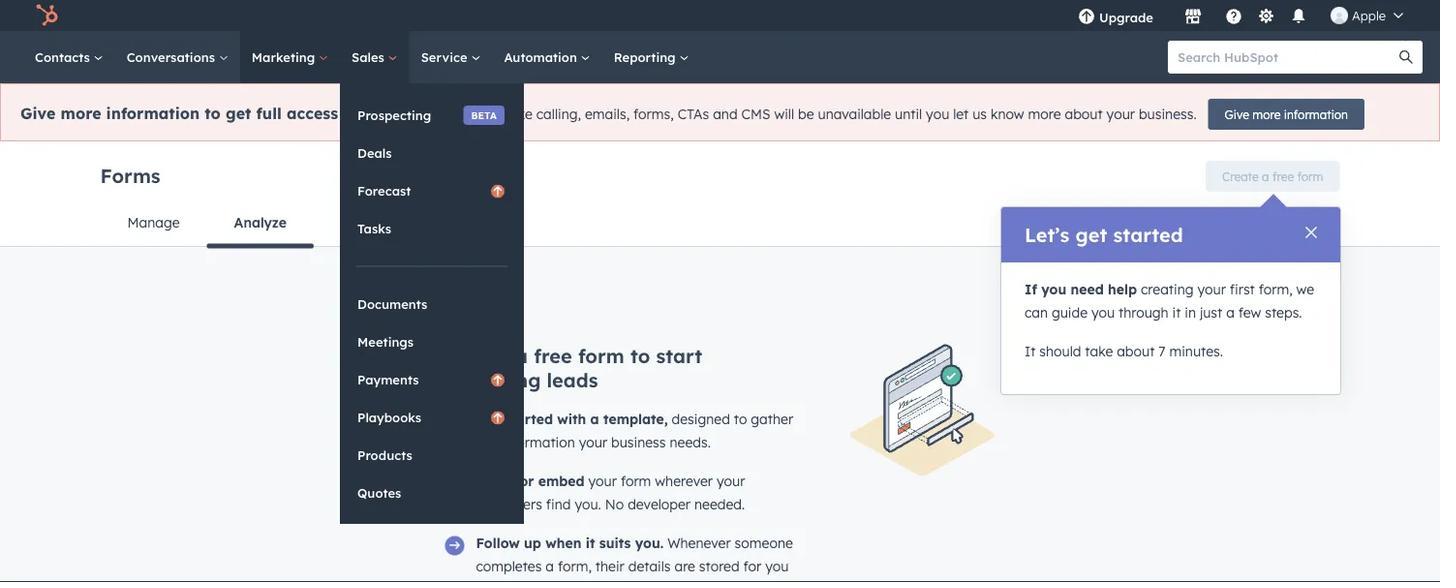 Task type: vqa. For each thing, say whether or not it's contained in the screenshot.
bob builder image
yes



Task type: locate. For each thing, give the bounding box(es) containing it.
creating your first form, we can guide you through it in just a few steps.
[[1025, 281, 1315, 321]]

0 horizontal spatial in
[[476, 581, 488, 582]]

unavailable
[[818, 106, 892, 123]]

if you need help
[[1025, 281, 1138, 298]]

free up non‑hubspot forms
[[1273, 169, 1295, 184]]

to inside create a free form to start gathering leads
[[631, 344, 650, 368]]

us
[[973, 106, 987, 123]]

2 vertical spatial form
[[621, 473, 651, 490]]

0 horizontal spatial it
[[586, 535, 595, 552]]

a right just
[[1227, 304, 1235, 321]]

0 vertical spatial form,
[[1259, 281, 1293, 298]]

embed
[[539, 473, 585, 490]]

tasks
[[358, 221, 392, 236]]

1 vertical spatial create
[[445, 344, 510, 368]]

non‑hubspot forms button
[[1181, 210, 1341, 235]]

0 vertical spatial forms
[[100, 163, 161, 187]]

0 horizontal spatial you.
[[575, 496, 602, 513]]

to left full
[[205, 104, 221, 123]]

like
[[512, 106, 533, 123]]

get left full
[[226, 104, 251, 123]]

information for give more information
[[1285, 107, 1349, 122]]

find
[[546, 496, 571, 513]]

give right business.
[[1225, 107, 1250, 122]]

service
[[421, 49, 471, 65]]

get right let's
[[1076, 223, 1108, 247]]

create inside create a free form button
[[1223, 169, 1259, 184]]

playbooks
[[358, 409, 422, 425]]

menu containing apple
[[1065, 0, 1418, 31]]

form up the get started with a template,
[[578, 344, 625, 368]]

cms
[[742, 106, 771, 123]]

your down the get started with a template,
[[579, 434, 608, 451]]

guide
[[1052, 304, 1088, 321]]

to left start
[[631, 344, 650, 368]]

0 horizontal spatial get
[[226, 104, 251, 123]]

give more information
[[1225, 107, 1349, 122]]

conversations
[[127, 49, 219, 65]]

menu
[[1065, 0, 1418, 31]]

deals
[[358, 145, 392, 161]]

1 horizontal spatial in
[[1185, 304, 1197, 321]]

1 horizontal spatial started
[[1114, 223, 1184, 247]]

documents link
[[340, 286, 524, 323]]

you. inside your form wherever your customers find you. no developer needed.
[[575, 496, 602, 513]]

navigation
[[100, 200, 314, 249]]

manage button
[[100, 200, 207, 246]]

a
[[1263, 169, 1270, 184], [1227, 304, 1235, 321], [515, 344, 528, 368], [591, 411, 599, 428], [546, 558, 554, 575]]

forms down create a free form button
[[1298, 213, 1341, 230]]

started right get
[[504, 411, 553, 428]]

meetings link
[[340, 324, 524, 361]]

1 vertical spatial you.
[[635, 535, 664, 552]]

products link
[[340, 437, 524, 474]]

0 horizontal spatial information
[[106, 104, 200, 123]]

full
[[256, 104, 282, 123]]

when
[[546, 535, 582, 552]]

0 horizontal spatial free
[[534, 344, 572, 368]]

it left suits
[[586, 535, 595, 552]]

more right know
[[1029, 106, 1062, 123]]

get
[[476, 411, 500, 428]]

1 vertical spatial in
[[476, 581, 488, 582]]

calling,
[[537, 106, 581, 123]]

let
[[954, 106, 969, 123]]

sales link
[[340, 31, 410, 83]]

0 vertical spatial get
[[226, 104, 251, 123]]

about right know
[[1065, 106, 1103, 123]]

0 vertical spatial started
[[1114, 223, 1184, 247]]

minutes.
[[1170, 343, 1224, 360]]

contacts link
[[23, 31, 115, 83]]

whenever someone completes a form, their details are stored for you in hubspot.
[[476, 535, 793, 582]]

your inside designed to gather the information your business needs.
[[579, 434, 608, 451]]

1 horizontal spatial get
[[1076, 223, 1108, 247]]

form for create a free form to start gathering leads
[[578, 344, 625, 368]]

information inside designed to gather the information your business needs.
[[500, 434, 575, 451]]

upgrade image
[[1078, 9, 1096, 26]]

0 horizontal spatial more
[[61, 104, 101, 123]]

about left 7
[[1117, 343, 1155, 360]]

0 vertical spatial form
[[1298, 169, 1324, 184]]

1 horizontal spatial free
[[1273, 169, 1295, 184]]

creating
[[1141, 281, 1194, 298]]

your left business.
[[1107, 106, 1136, 123]]

more inside 'give more information' link
[[1253, 107, 1281, 122]]

form inside create a free form to start gathering leads
[[578, 344, 625, 368]]

developer
[[628, 496, 691, 513]]

forms up manage
[[100, 163, 161, 187]]

in down the completes
[[476, 581, 488, 582]]

you
[[926, 106, 950, 123], [1042, 281, 1067, 298], [1092, 304, 1115, 321], [766, 558, 789, 575]]

you down 'need'
[[1092, 304, 1115, 321]]

form up no
[[621, 473, 651, 490]]

notifications image
[[1291, 9, 1308, 26]]

let's get started
[[1025, 223, 1184, 247]]

create inside create a free form to start gathering leads
[[445, 344, 510, 368]]

you right 'if'
[[1042, 281, 1067, 298]]

give
[[20, 104, 56, 123], [1225, 107, 1250, 122]]

information for give more information to get full access to hubspot
[[106, 104, 200, 123]]

1 horizontal spatial form,
[[1259, 281, 1293, 298]]

a down the when
[[546, 558, 554, 575]]

create a free form button
[[1206, 161, 1341, 192]]

until
[[895, 106, 923, 123]]

1 horizontal spatial forms
[[1298, 213, 1341, 230]]

form
[[1298, 169, 1324, 184], [578, 344, 625, 368], [621, 473, 651, 490]]

to left gather
[[734, 411, 747, 428]]

create up the non‑hubspot
[[1223, 169, 1259, 184]]

a left leads
[[515, 344, 528, 368]]

features like calling, emails, forms, ctas and cms will be unavailable until you let us know more about your business.
[[452, 106, 1197, 123]]

form, down follow up when it suits you.
[[558, 558, 592, 575]]

apple
[[1353, 7, 1387, 23]]

it
[[1173, 304, 1181, 321], [586, 535, 595, 552]]

1 vertical spatial free
[[534, 344, 572, 368]]

free up with
[[534, 344, 572, 368]]

settings link
[[1255, 5, 1279, 26]]

give down contacts
[[20, 104, 56, 123]]

just
[[1200, 304, 1223, 321]]

information down search hubspot search field
[[1285, 107, 1349, 122]]

1 horizontal spatial information
[[500, 434, 575, 451]]

hubspot link
[[23, 4, 73, 27]]

in left just
[[1185, 304, 1197, 321]]

sales
[[352, 49, 388, 65]]

you right for
[[766, 558, 789, 575]]

a up non‑hubspot forms
[[1263, 169, 1270, 184]]

0 horizontal spatial form,
[[558, 558, 592, 575]]

1 vertical spatial form
[[578, 344, 625, 368]]

marketplaces button
[[1173, 0, 1214, 31]]

it down creating
[[1173, 304, 1181, 321]]

you. up details
[[635, 535, 664, 552]]

help image
[[1226, 9, 1243, 26]]

0 vertical spatial it
[[1173, 304, 1181, 321]]

forms,
[[634, 106, 674, 123]]

information up share or embed
[[500, 434, 575, 451]]

1 horizontal spatial about
[[1117, 343, 1155, 360]]

started
[[1114, 223, 1184, 247], [504, 411, 553, 428]]

0 horizontal spatial started
[[504, 411, 553, 428]]

in
[[1185, 304, 1197, 321], [476, 581, 488, 582]]

your up no
[[589, 473, 617, 490]]

with
[[557, 411, 586, 428]]

form, inside creating your first form, we can guide you through it in just a few steps.
[[1259, 281, 1293, 298]]

1 horizontal spatial more
[[1029, 106, 1062, 123]]

you. left no
[[575, 496, 602, 513]]

more down contacts link
[[61, 104, 101, 123]]

0 vertical spatial create
[[1223, 169, 1259, 184]]

0 vertical spatial you.
[[575, 496, 602, 513]]

0 horizontal spatial about
[[1065, 106, 1103, 123]]

stored
[[699, 558, 740, 575]]

1 vertical spatial started
[[504, 411, 553, 428]]

information down conversations
[[106, 104, 200, 123]]

create up get
[[445, 344, 510, 368]]

it
[[1025, 343, 1036, 360]]

a inside creating your first form, we can guide you through it in just a few steps.
[[1227, 304, 1235, 321]]

their
[[596, 558, 625, 575]]

someone
[[735, 535, 793, 552]]

share or embed
[[476, 473, 585, 490]]

2 horizontal spatial information
[[1285, 107, 1349, 122]]

started up creating
[[1114, 223, 1184, 247]]

we
[[1297, 281, 1315, 298]]

you.
[[575, 496, 602, 513], [635, 535, 664, 552]]

your up just
[[1198, 281, 1227, 298]]

menu item
[[1168, 0, 1171, 31]]

free inside button
[[1273, 169, 1295, 184]]

more down search hubspot search field
[[1253, 107, 1281, 122]]

free for create a free form
[[1273, 169, 1295, 184]]

form up the 'close' icon
[[1298, 169, 1324, 184]]

upgrade
[[1100, 9, 1154, 25]]

wherever
[[655, 473, 713, 490]]

or
[[520, 473, 534, 490]]

your form wherever your customers find you. no developer needed.
[[476, 473, 746, 513]]

form inside button
[[1298, 169, 1324, 184]]

1 horizontal spatial give
[[1225, 107, 1250, 122]]

if
[[1025, 281, 1038, 298]]

1 horizontal spatial you.
[[635, 535, 664, 552]]

1 horizontal spatial it
[[1173, 304, 1181, 321]]

designed
[[672, 411, 730, 428]]

0 horizontal spatial create
[[445, 344, 510, 368]]

free inside create a free form to start gathering leads
[[534, 344, 572, 368]]

1 vertical spatial get
[[1076, 223, 1108, 247]]

1 vertical spatial forms
[[1298, 213, 1341, 230]]

0 vertical spatial in
[[1185, 304, 1197, 321]]

form, up steps.
[[1259, 281, 1293, 298]]

0 horizontal spatial give
[[20, 104, 56, 123]]

0 vertical spatial about
[[1065, 106, 1103, 123]]

help button
[[1218, 0, 1251, 31]]

0 vertical spatial free
[[1273, 169, 1295, 184]]

0 horizontal spatial forms
[[100, 163, 161, 187]]

search image
[[1400, 50, 1414, 64]]

search button
[[1390, 41, 1423, 74]]

1 vertical spatial form,
[[558, 558, 592, 575]]

2 horizontal spatial more
[[1253, 107, 1281, 122]]

1 horizontal spatial create
[[1223, 169, 1259, 184]]



Task type: describe. For each thing, give the bounding box(es) containing it.
deals link
[[340, 135, 524, 172]]

and
[[713, 106, 738, 123]]

manage
[[127, 214, 180, 231]]

features
[[452, 106, 508, 123]]

forms inside button
[[1298, 213, 1341, 230]]

it should take about 7 minutes.
[[1025, 343, 1224, 360]]

give for give more information to get full access to hubspot
[[20, 104, 56, 123]]

in inside the 'whenever someone completes a form, their details are stored for you in hubspot.'
[[476, 581, 488, 582]]

meetings
[[358, 334, 414, 350]]

completes
[[476, 558, 542, 575]]

close image
[[1306, 227, 1318, 238]]

needs.
[[670, 434, 711, 451]]

whenever
[[668, 535, 731, 552]]

the
[[476, 434, 497, 451]]

form inside your form wherever your customers find you. no developer needed.
[[621, 473, 651, 490]]

notifications button
[[1283, 0, 1316, 31]]

create for create a free form to start gathering leads
[[445, 344, 510, 368]]

a inside create a free form button
[[1263, 169, 1270, 184]]

automation
[[504, 49, 581, 65]]

7
[[1159, 343, 1166, 360]]

a inside create a free form to start gathering leads
[[515, 344, 528, 368]]

your inside creating your first form, we can guide you through it in just a few steps.
[[1198, 281, 1227, 298]]

hubspot
[[364, 104, 433, 123]]

follow
[[476, 535, 520, 552]]

be
[[798, 106, 814, 123]]

a right with
[[591, 411, 599, 428]]

quotes link
[[340, 475, 524, 512]]

details
[[629, 558, 671, 575]]

start
[[656, 344, 703, 368]]

reporting link
[[602, 31, 701, 83]]

first
[[1230, 281, 1256, 298]]

up
[[524, 535, 542, 552]]

follow up when it suits you.
[[476, 535, 664, 552]]

automation link
[[493, 31, 602, 83]]

create a free form to start gathering leads
[[445, 344, 703, 392]]

contacts
[[35, 49, 94, 65]]

no
[[605, 496, 624, 513]]

products
[[358, 447, 413, 463]]

take
[[1086, 343, 1114, 360]]

business.
[[1139, 106, 1197, 123]]

a inside the 'whenever someone completes a form, their details are stored for you in hubspot.'
[[546, 558, 554, 575]]

customers
[[476, 496, 542, 513]]

give more information link
[[1209, 99, 1365, 130]]

through
[[1119, 304, 1169, 321]]

marketing link
[[240, 31, 340, 83]]

in inside creating your first form, we can guide you through it in just a few steps.
[[1185, 304, 1197, 321]]

quotes
[[358, 485, 402, 501]]

ctas
[[678, 106, 709, 123]]

payments link
[[340, 361, 524, 398]]

let's
[[1025, 223, 1070, 247]]

forms inside banner
[[100, 163, 161, 187]]

needed.
[[695, 496, 745, 513]]

you left let
[[926, 106, 950, 123]]

to inside designed to gather the information your business needs.
[[734, 411, 747, 428]]

can
[[1025, 304, 1048, 321]]

bob builder image
[[1331, 7, 1349, 24]]

form, inside the 'whenever someone completes a form, their details are stored for you in hubspot.'
[[558, 558, 592, 575]]

forms banner
[[100, 155, 1341, 200]]

few
[[1239, 304, 1262, 321]]

gather
[[751, 411, 794, 428]]

your up needed.
[[717, 473, 746, 490]]

more for give more information
[[1253, 107, 1281, 122]]

hubspot.
[[491, 581, 551, 582]]

steps.
[[1266, 304, 1303, 321]]

form for create a free form
[[1298, 169, 1324, 184]]

playbooks link
[[340, 399, 524, 436]]

know
[[991, 106, 1025, 123]]

help
[[1108, 281, 1138, 298]]

beta
[[471, 109, 497, 121]]

more for give more information to get full access to hubspot
[[61, 104, 101, 123]]

business
[[611, 434, 666, 451]]

it inside creating your first form, we can guide you through it in just a few steps.
[[1173, 304, 1181, 321]]

prospecting
[[358, 107, 431, 123]]

create a free form
[[1223, 169, 1324, 184]]

marketplaces image
[[1185, 9, 1202, 26]]

documents
[[358, 296, 428, 312]]

non‑hubspot forms
[[1201, 213, 1341, 230]]

hubspot image
[[35, 4, 58, 27]]

emails,
[[585, 106, 630, 123]]

free for create a free form to start gathering leads
[[534, 344, 572, 368]]

suits
[[600, 535, 631, 552]]

create for create a free form
[[1223, 169, 1259, 184]]

get started with a template,
[[476, 411, 668, 428]]

sales menu
[[340, 83, 524, 524]]

you inside the 'whenever someone completes a form, their details are stored for you in hubspot.'
[[766, 558, 789, 575]]

analyze
[[234, 214, 287, 231]]

to right access
[[343, 104, 359, 123]]

for
[[744, 558, 762, 575]]

forecast link
[[340, 173, 524, 209]]

reporting
[[614, 49, 680, 65]]

1 vertical spatial about
[[1117, 343, 1155, 360]]

conversations link
[[115, 31, 240, 83]]

give for give more information
[[1225, 107, 1250, 122]]

you inside creating your first form, we can guide you through it in just a few steps.
[[1092, 304, 1115, 321]]

settings image
[[1258, 8, 1276, 26]]

access
[[287, 104, 338, 123]]

apple button
[[1320, 0, 1416, 31]]

non‑hubspot
[[1201, 213, 1294, 230]]

should
[[1040, 343, 1082, 360]]

tasks link
[[340, 210, 524, 247]]

forecast
[[358, 183, 411, 199]]

1 vertical spatial it
[[586, 535, 595, 552]]

Search HubSpot search field
[[1169, 41, 1406, 74]]

navigation containing manage
[[100, 200, 314, 249]]

give more information to get full access to hubspot
[[20, 104, 433, 123]]



